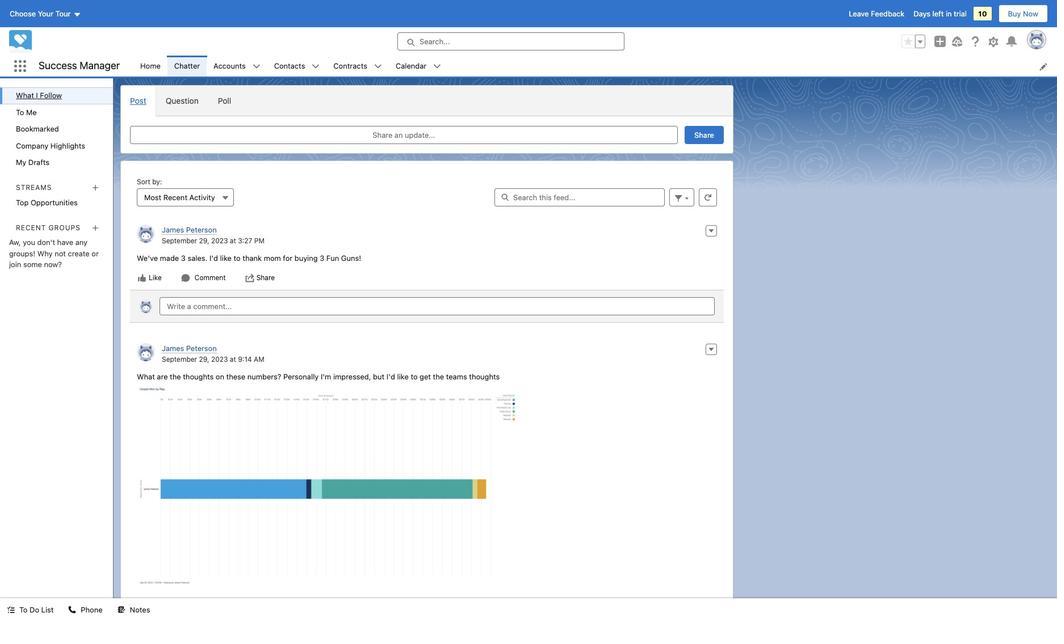 Task type: locate. For each thing, give the bounding box(es) containing it.
september inside james peterson september 29, 2023 at 9:14 am
[[162, 355, 197, 364]]

i'd inside james peterson, september 29, 2023 at 3:27 pm element
[[210, 254, 218, 263]]

at left 3:27
[[230, 237, 236, 245]]

1 29, from the top
[[199, 237, 209, 245]]

james peterson link for james peterson september 29, 2023 at 3:27 pm
[[162, 226, 217, 235]]

we've
[[137, 254, 158, 263]]

0 horizontal spatial share
[[257, 274, 275, 282]]

james peterson link for james peterson september 29, 2023 at 9:14 am
[[162, 344, 217, 354]]

any
[[75, 238, 88, 247]]

calendar list item
[[389, 56, 448, 77]]

what
[[16, 91, 34, 100], [137, 372, 155, 381]]

1 vertical spatial to
[[411, 372, 418, 381]]

like inside james peterson, september 29, 2023 at 3:27 pm element
[[220, 254, 232, 263]]

like button
[[137, 273, 162, 283]]

1 vertical spatial 2023
[[211, 355, 228, 364]]

0 vertical spatial peterson
[[186, 226, 217, 235]]

at for james peterson september 29, 2023 at 3:27 pm
[[230, 237, 236, 245]]

1 september from the top
[[162, 237, 197, 245]]

0 vertical spatial september
[[162, 237, 197, 245]]

1 horizontal spatial like
[[397, 372, 409, 381]]

september up made
[[162, 237, 197, 245]]

to left get
[[411, 372, 418, 381]]

1 vertical spatial like
[[397, 372, 409, 381]]

29, inside 'james peterson september 29, 2023 at 3:27 pm'
[[199, 237, 209, 245]]

top opportunities link
[[0, 195, 113, 212]]

text default image down we've made 3 sales. i'd like to thank mom for buying 3 fun guns!
[[245, 274, 254, 283]]

sales.
[[188, 254, 208, 263]]

1 vertical spatial what
[[137, 372, 155, 381]]

2 james peterson link from the top
[[162, 344, 217, 354]]

i'd right 'but'
[[387, 372, 395, 381]]

i'd
[[210, 254, 218, 263], [387, 372, 395, 381]]

why not create or join some now?
[[9, 249, 99, 269]]

1 horizontal spatial the
[[433, 372, 444, 381]]

am
[[254, 355, 264, 364]]

groups!
[[9, 249, 35, 258]]

notes button
[[111, 599, 157, 622]]

2 at from the top
[[230, 355, 236, 364]]

1 peterson from the top
[[186, 226, 217, 235]]

1 vertical spatial 29,
[[199, 355, 209, 364]]

0 vertical spatial to
[[234, 254, 241, 263]]

2 29, from the top
[[199, 355, 209, 364]]

text default image
[[374, 63, 382, 71], [434, 63, 441, 71], [181, 274, 190, 283], [68, 607, 76, 615], [117, 607, 125, 615]]

2 the from the left
[[433, 372, 444, 381]]

2023 for james peterson september 29, 2023 at 9:14 am
[[211, 355, 228, 364]]

we've made 3 sales. i'd like to thank mom for buying 3 fun guns!
[[137, 254, 361, 263]]

share an update...
[[373, 131, 435, 140]]

2 james from the top
[[162, 344, 184, 353]]

0 vertical spatial james peterson link
[[162, 226, 217, 235]]

success manager
[[39, 60, 120, 72]]

the right get
[[433, 372, 444, 381]]

0 vertical spatial james
[[162, 226, 184, 235]]

1 horizontal spatial share
[[373, 131, 393, 140]]

james peterson link up september 29, 2023 at 9:14 am link
[[162, 344, 217, 354]]

0 horizontal spatial i'd
[[210, 254, 218, 263]]

september 29, 2023 at 9:14 am link
[[162, 355, 264, 364]]

list
[[134, 56, 1058, 77]]

1 vertical spatial james peterson link
[[162, 344, 217, 354]]

james peterson image down like button
[[139, 300, 153, 314]]

follow
[[40, 91, 62, 100]]

2 2023 from the top
[[211, 355, 228, 364]]

2023 left 3:27
[[211, 237, 228, 245]]

most recent activity
[[144, 193, 215, 202]]

the right "are"
[[170, 372, 181, 381]]

james inside 'james peterson september 29, 2023 at 3:27 pm'
[[162, 226, 184, 235]]

text default image inside contacts list item
[[312, 63, 320, 71]]

29,
[[199, 237, 209, 245], [199, 355, 209, 364]]

thoughts
[[183, 372, 214, 381], [469, 372, 500, 381]]

james peterson link up september 29, 2023 at 3:27 pm link
[[162, 226, 217, 235]]

now?
[[44, 260, 62, 269]]

leave feedback link
[[849, 9, 905, 18]]

mom
[[264, 254, 281, 263]]

0 horizontal spatial like
[[220, 254, 232, 263]]

get
[[420, 372, 431, 381]]

0 vertical spatial like
[[220, 254, 232, 263]]

to inside button
[[19, 606, 28, 615]]

recent right most
[[163, 193, 187, 202]]

peterson up september 29, 2023 at 3:27 pm link
[[186, 226, 217, 235]]

accounts
[[214, 61, 246, 70]]

1 horizontal spatial i'd
[[387, 372, 395, 381]]

trial
[[954, 9, 967, 18]]

thoughts left on
[[183, 372, 214, 381]]

james inside james peterson september 29, 2023 at 9:14 am
[[162, 344, 184, 353]]

what left "are"
[[137, 372, 155, 381]]

at
[[230, 237, 236, 245], [230, 355, 236, 364]]

at for james peterson september 29, 2023 at 9:14 am
[[230, 355, 236, 364]]

1 james peterson link from the top
[[162, 226, 217, 235]]

0 vertical spatial 2023
[[211, 237, 228, 245]]

an
[[395, 131, 403, 140]]

james peterson image up we've
[[137, 225, 155, 243]]

tab list
[[120, 85, 734, 116]]

text default image right the contracts
[[374, 63, 382, 71]]

my drafts
[[16, 158, 49, 167]]

contacts
[[274, 61, 305, 70]]

are
[[157, 372, 168, 381]]

0 horizontal spatial 3
[[181, 254, 186, 263]]

Write a comment... text field
[[160, 298, 715, 316]]

phone
[[81, 606, 103, 615]]

at inside james peterson september 29, 2023 at 9:14 am
[[230, 355, 236, 364]]

1 vertical spatial james
[[162, 344, 184, 353]]

1 vertical spatial i'd
[[387, 372, 395, 381]]

calendar
[[396, 61, 427, 70]]

text default image right contacts
[[312, 63, 320, 71]]

what are the thoughts on these numbers? personally i'm impressed, but i'd like to get the teams thoughts
[[137, 372, 500, 381]]

james peterson link inside james peterson, september 29, 2023 at 3:27 pm element
[[162, 226, 217, 235]]

1 vertical spatial at
[[230, 355, 236, 364]]

1 at from the top
[[230, 237, 236, 245]]

to
[[234, 254, 241, 263], [411, 372, 418, 381]]

james
[[162, 226, 184, 235], [162, 344, 184, 353]]

0 vertical spatial 29,
[[199, 237, 209, 245]]

impressed,
[[333, 372, 371, 381]]

0 horizontal spatial the
[[170, 372, 181, 381]]

text default image inside like button
[[137, 274, 147, 283]]

september up "are"
[[162, 355, 197, 364]]

2023 inside james peterson september 29, 2023 at 9:14 am
[[211, 355, 228, 364]]

text default image left like
[[137, 274, 147, 283]]

text default image for to do list button
[[7, 607, 15, 615]]

peterson inside james peterson september 29, 2023 at 9:14 am
[[186, 344, 217, 353]]

text default image left phone
[[68, 607, 76, 615]]

to left "me"
[[16, 108, 24, 117]]

2023 up on
[[211, 355, 228, 364]]

2023 for james peterson september 29, 2023 at 3:27 pm
[[211, 237, 228, 245]]

james peterson image
[[137, 225, 155, 243], [139, 300, 153, 314]]

1 james from the top
[[162, 226, 184, 235]]

what left i at the left
[[16, 91, 34, 100]]

tour
[[55, 9, 71, 18]]

james peterson link inside james peterson, september 29, 2023 at 9:14 am element
[[162, 344, 217, 354]]

recent up you on the top of the page
[[16, 224, 46, 232]]

29, inside james peterson september 29, 2023 at 9:14 am
[[199, 355, 209, 364]]

text default image
[[253, 63, 261, 71], [312, 63, 320, 71], [137, 274, 147, 283], [245, 274, 254, 283], [7, 607, 15, 615]]

text default image down sales.
[[181, 274, 190, 283]]

to inside james peterson, september 29, 2023 at 9:14 am element
[[411, 372, 418, 381]]

search...
[[420, 37, 450, 46]]

1 3 from the left
[[181, 254, 186, 263]]

text default image left do
[[7, 607, 15, 615]]

1 horizontal spatial to
[[411, 372, 418, 381]]

to for to me
[[16, 108, 24, 117]]

now
[[1024, 9, 1039, 18]]

text default image inside calendar list item
[[434, 63, 441, 71]]

1 horizontal spatial what
[[137, 372, 155, 381]]

0 vertical spatial what
[[16, 91, 34, 100]]

29, up sales.
[[199, 237, 209, 245]]

september
[[162, 237, 197, 245], [162, 355, 197, 364]]

poll link
[[208, 86, 241, 116]]

on
[[216, 372, 224, 381]]

1 horizontal spatial thoughts
[[469, 372, 500, 381]]

0 vertical spatial at
[[230, 237, 236, 245]]

text default image left notes in the left bottom of the page
[[117, 607, 125, 615]]

0 horizontal spatial what
[[16, 91, 34, 100]]

text default image inside the comment button
[[181, 274, 190, 283]]

3 right made
[[181, 254, 186, 263]]

what i follow
[[16, 91, 62, 100]]

share
[[373, 131, 393, 140], [695, 131, 715, 140], [257, 274, 275, 282]]

2 september from the top
[[162, 355, 197, 364]]

1 horizontal spatial recent
[[163, 193, 187, 202]]

james up made
[[162, 226, 184, 235]]

text default image inside share popup button
[[245, 274, 254, 283]]

to do list button
[[0, 599, 60, 622]]

2023
[[211, 237, 228, 245], [211, 355, 228, 364]]

to for to do list
[[19, 606, 28, 615]]

home link
[[134, 56, 167, 77]]

to left thank
[[234, 254, 241, 263]]

james right james peterson image
[[162, 344, 184, 353]]

i'd right sales.
[[210, 254, 218, 263]]

most
[[144, 193, 161, 202]]

what inside james peterson, september 29, 2023 at 9:14 am element
[[137, 372, 155, 381]]

peterson for james peterson september 29, 2023 at 3:27 pm
[[186, 226, 217, 235]]

in
[[946, 9, 952, 18]]

like inside james peterson, september 29, 2023 at 9:14 am element
[[397, 372, 409, 381]]

or
[[92, 249, 99, 258]]

to left do
[[19, 606, 28, 615]]

tab list containing post
[[120, 85, 734, 116]]

1 horizontal spatial 3
[[320, 254, 325, 263]]

0 horizontal spatial thoughts
[[183, 372, 214, 381]]

for
[[283, 254, 293, 263]]

james for james peterson september 29, 2023 at 3:27 pm
[[162, 226, 184, 235]]

list
[[41, 606, 54, 615]]

0 vertical spatial recent
[[163, 193, 187, 202]]

1 2023 from the top
[[211, 237, 228, 245]]

1 vertical spatial recent
[[16, 224, 46, 232]]

1 vertical spatial to
[[19, 606, 28, 615]]

top opportunities
[[16, 198, 78, 207]]

james peterson link
[[162, 226, 217, 235], [162, 344, 217, 354]]

0 horizontal spatial recent
[[16, 224, 46, 232]]

like
[[220, 254, 232, 263], [397, 372, 409, 381]]

like down september 29, 2023 at 3:27 pm link
[[220, 254, 232, 263]]

comment
[[195, 274, 226, 282]]

thank
[[243, 254, 262, 263]]

0 vertical spatial to
[[16, 108, 24, 117]]

text default image down search...
[[434, 63, 441, 71]]

29, left 9:14
[[199, 355, 209, 364]]

group
[[902, 35, 926, 48]]

3
[[181, 254, 186, 263], [320, 254, 325, 263]]

2 peterson from the top
[[186, 344, 217, 353]]

text default image right the accounts
[[253, 63, 261, 71]]

september inside 'james peterson september 29, 2023 at 3:27 pm'
[[162, 237, 197, 245]]

like left get
[[397, 372, 409, 381]]

text default image inside the contracts list item
[[374, 63, 382, 71]]

peterson
[[186, 226, 217, 235], [186, 344, 217, 353]]

3 left 'fun'
[[320, 254, 325, 263]]

text default image inside to do list button
[[7, 607, 15, 615]]

sort
[[137, 178, 150, 186]]

by:
[[152, 178, 162, 186]]

contracts
[[334, 61, 367, 70]]

1 vertical spatial peterson
[[186, 344, 217, 353]]

1 vertical spatial james peterson image
[[139, 300, 153, 314]]

0 vertical spatial i'd
[[210, 254, 218, 263]]

0 horizontal spatial to
[[234, 254, 241, 263]]

i
[[36, 91, 38, 100]]

but
[[373, 372, 385, 381]]

groups
[[49, 224, 81, 232]]

at left 9:14
[[230, 355, 236, 364]]

thoughts right teams
[[469, 372, 500, 381]]

to
[[16, 108, 24, 117], [19, 606, 28, 615]]

peterson inside 'james peterson september 29, 2023 at 3:27 pm'
[[186, 226, 217, 235]]

2023 inside 'james peterson september 29, 2023 at 3:27 pm'
[[211, 237, 228, 245]]

question
[[166, 96, 199, 106]]

peterson up september 29, 2023 at 9:14 am link
[[186, 344, 217, 353]]

at inside 'james peterson september 29, 2023 at 3:27 pm'
[[230, 237, 236, 245]]

1 vertical spatial september
[[162, 355, 197, 364]]



Task type: describe. For each thing, give the bounding box(es) containing it.
choose
[[10, 9, 36, 18]]

3:27
[[238, 237, 252, 245]]

contracts link
[[327, 56, 374, 77]]

why
[[37, 249, 53, 258]]

made
[[160, 254, 179, 263]]

aw,
[[9, 238, 21, 247]]

contacts list item
[[267, 56, 327, 77]]

guns!
[[341, 254, 361, 263]]

share button
[[245, 273, 276, 283]]

left
[[933, 9, 944, 18]]

chatter link
[[167, 56, 207, 77]]

share button
[[685, 126, 724, 144]]

buy now
[[1009, 9, 1039, 18]]

sort by:
[[137, 178, 162, 186]]

recent inside button
[[163, 193, 187, 202]]

choose your tour
[[10, 9, 71, 18]]

james peterson image
[[137, 344, 155, 362]]

text default image for share popup button
[[245, 274, 254, 283]]

Search this feed... search field
[[495, 189, 665, 207]]

buying
[[295, 254, 318, 263]]

i'd inside james peterson, september 29, 2023 at 9:14 am element
[[387, 372, 395, 381]]

what for what are the thoughts on these numbers? personally i'm impressed, but i'd like to get the teams thoughts
[[137, 372, 155, 381]]

list containing home
[[134, 56, 1058, 77]]

contracts list item
[[327, 56, 389, 77]]

home
[[140, 61, 161, 70]]

question link
[[156, 86, 208, 116]]

29, for james peterson september 29, 2023 at 3:27 pm
[[199, 237, 209, 245]]

recent groups link
[[16, 224, 81, 232]]

choose your tour button
[[9, 5, 82, 23]]

teams
[[446, 372, 467, 381]]

september 29, 2023 at 3:27 pm link
[[162, 237, 265, 245]]

to do list
[[19, 606, 54, 615]]

leave
[[849, 9, 869, 18]]

manager
[[80, 60, 120, 72]]

buy now button
[[999, 5, 1049, 23]]

share an update... button
[[130, 126, 678, 144]]

peterson for james peterson september 29, 2023 at 9:14 am
[[186, 344, 217, 353]]

update...
[[405, 131, 435, 140]]

text default image for like button
[[137, 274, 147, 283]]

james peterson september 29, 2023 at 9:14 am
[[162, 344, 264, 364]]

james peterson september 29, 2023 at 3:27 pm
[[162, 226, 265, 245]]

to me link
[[0, 104, 113, 121]]

my drafts link
[[0, 154, 113, 171]]

text default image inside notes button
[[117, 607, 125, 615]]

1 the from the left
[[170, 372, 181, 381]]

drafts
[[28, 158, 49, 167]]

aw, you don't have any groups!
[[9, 238, 88, 258]]

recent groups
[[16, 224, 81, 232]]

opportunities
[[31, 198, 78, 207]]

2 horizontal spatial share
[[695, 131, 715, 140]]

chatter
[[174, 61, 200, 70]]

to me
[[16, 108, 37, 117]]

company highlights link
[[0, 138, 113, 154]]

10
[[979, 9, 988, 18]]

text default image inside accounts list item
[[253, 63, 261, 71]]

feedback
[[871, 9, 905, 18]]

accounts list item
[[207, 56, 267, 77]]

Sort by: button
[[137, 189, 234, 207]]

closed won by rep image
[[137, 385, 519, 590]]

have
[[57, 238, 73, 247]]

leave feedback
[[849, 9, 905, 18]]

poll
[[218, 96, 231, 106]]

do
[[30, 606, 39, 615]]

not
[[55, 249, 66, 258]]

phone button
[[62, 599, 109, 622]]

company highlights
[[16, 141, 85, 150]]

james peterson, september 29, 2023 at 9:14 am element
[[130, 337, 724, 616]]

search... button
[[398, 32, 625, 51]]

highlights
[[50, 141, 85, 150]]

join
[[9, 260, 21, 269]]

bookmarked
[[16, 124, 59, 133]]

james peterson, september 29, 2023 at 3:27 pm element
[[130, 218, 724, 290]]

create
[[68, 249, 90, 258]]

some
[[23, 260, 42, 269]]

notes
[[130, 606, 150, 615]]

2 3 from the left
[[320, 254, 325, 263]]

post
[[130, 96, 146, 106]]

these
[[226, 372, 245, 381]]

streams link
[[16, 183, 52, 192]]

share inside popup button
[[257, 274, 275, 282]]

0 vertical spatial james peterson image
[[137, 225, 155, 243]]

success
[[39, 60, 77, 72]]

fun
[[327, 254, 339, 263]]

numbers?
[[248, 372, 281, 381]]

your
[[38, 9, 53, 18]]

calendar link
[[389, 56, 434, 77]]

1 thoughts from the left
[[183, 372, 214, 381]]

james for james peterson september 29, 2023 at 9:14 am
[[162, 344, 184, 353]]

streams
[[16, 183, 52, 192]]

september for james peterson september 29, 2023 at 3:27 pm
[[162, 237, 197, 245]]

top
[[16, 198, 29, 207]]

company
[[16, 141, 48, 150]]

accounts link
[[207, 56, 253, 77]]

what for what i follow
[[16, 91, 34, 100]]

september for james peterson september 29, 2023 at 9:14 am
[[162, 355, 197, 364]]

what i follow link
[[0, 87, 113, 104]]

2 thoughts from the left
[[469, 372, 500, 381]]

to inside james peterson, september 29, 2023 at 3:27 pm element
[[234, 254, 241, 263]]

like
[[149, 274, 162, 282]]

bookmarked link
[[0, 121, 113, 138]]

contacts link
[[267, 56, 312, 77]]

text default image inside the phone button
[[68, 607, 76, 615]]

post link
[[121, 86, 156, 116]]

i'm
[[321, 372, 331, 381]]

personally
[[283, 372, 319, 381]]

29, for james peterson september 29, 2023 at 9:14 am
[[199, 355, 209, 364]]



Task type: vqa. For each thing, say whether or not it's contained in the screenshot.
the Great
no



